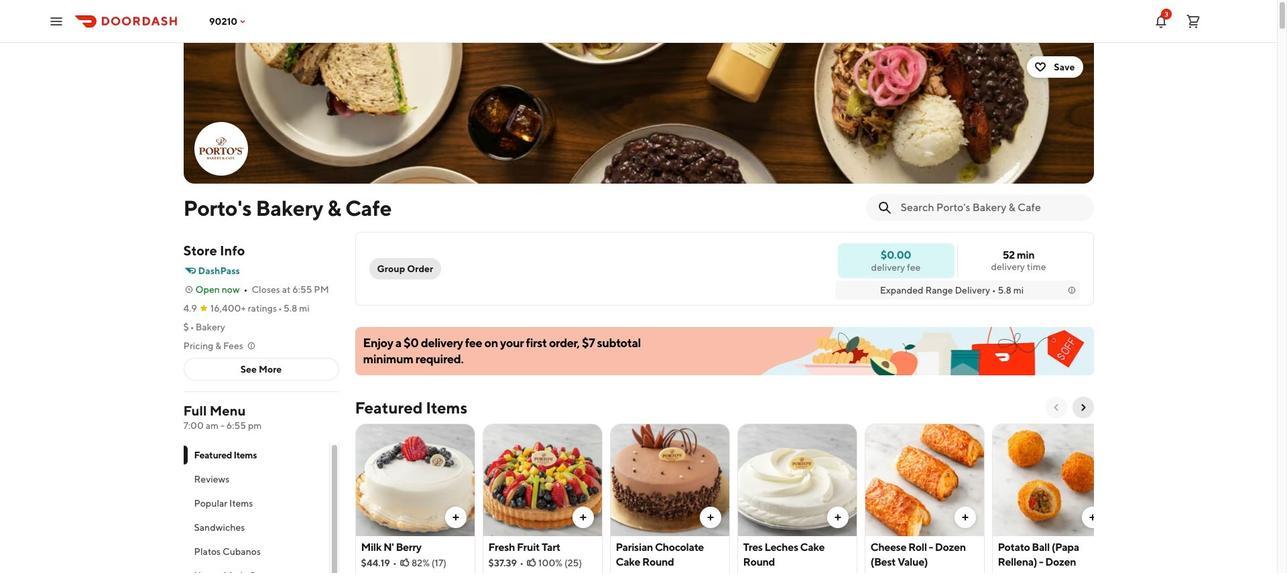 Task type: describe. For each thing, give the bounding box(es) containing it.
next button of carousel image
[[1078, 402, 1089, 413]]

add item to cart image for milk n' berry image
[[450, 512, 461, 523]]

milk n' berry image
[[356, 424, 474, 536]]

potato ball (papa rellena) - dozen image
[[993, 424, 1111, 536]]

add item to cart image for tres leches cake round 'image'
[[832, 512, 843, 523]]

fresh fruit tart image
[[483, 424, 602, 536]]

0 items, open order cart image
[[1185, 13, 1202, 29]]

parisian chocolate cake round image
[[610, 424, 729, 536]]

open menu image
[[48, 13, 64, 29]]

expanded range delivery • 5.8 mi image
[[1066, 285, 1077, 296]]



Task type: locate. For each thing, give the bounding box(es) containing it.
3 add item to cart image from the left
[[832, 512, 843, 523]]

add item to cart image for cheese roll - dozen (best value) image
[[960, 512, 971, 523]]

1 add item to cart image from the left
[[450, 512, 461, 523]]

Item Search search field
[[901, 200, 1083, 215]]

heading
[[355, 397, 467, 418]]

2 add item to cart image from the left
[[705, 512, 716, 523]]

add item to cart image for parisian chocolate cake round image
[[705, 512, 716, 523]]

notification bell image
[[1153, 13, 1169, 29]]

5 add item to cart image from the left
[[1087, 512, 1098, 523]]

add item to cart image
[[578, 512, 588, 523]]

4 add item to cart image from the left
[[960, 512, 971, 523]]

previous button of carousel image
[[1051, 402, 1062, 413]]

cheese roll - dozen (best value) image
[[865, 424, 984, 536]]

add item to cart image for potato ball (papa rellena) - dozen image
[[1087, 512, 1098, 523]]

tres leches cake round image
[[738, 424, 857, 536]]

porto's bakery & cafe image
[[183, 43, 1094, 184], [195, 123, 246, 174]]

add item to cart image
[[450, 512, 461, 523], [705, 512, 716, 523], [832, 512, 843, 523], [960, 512, 971, 523], [1087, 512, 1098, 523]]



Task type: vqa. For each thing, say whether or not it's contained in the screenshot.
Notification Bell icon
yes



